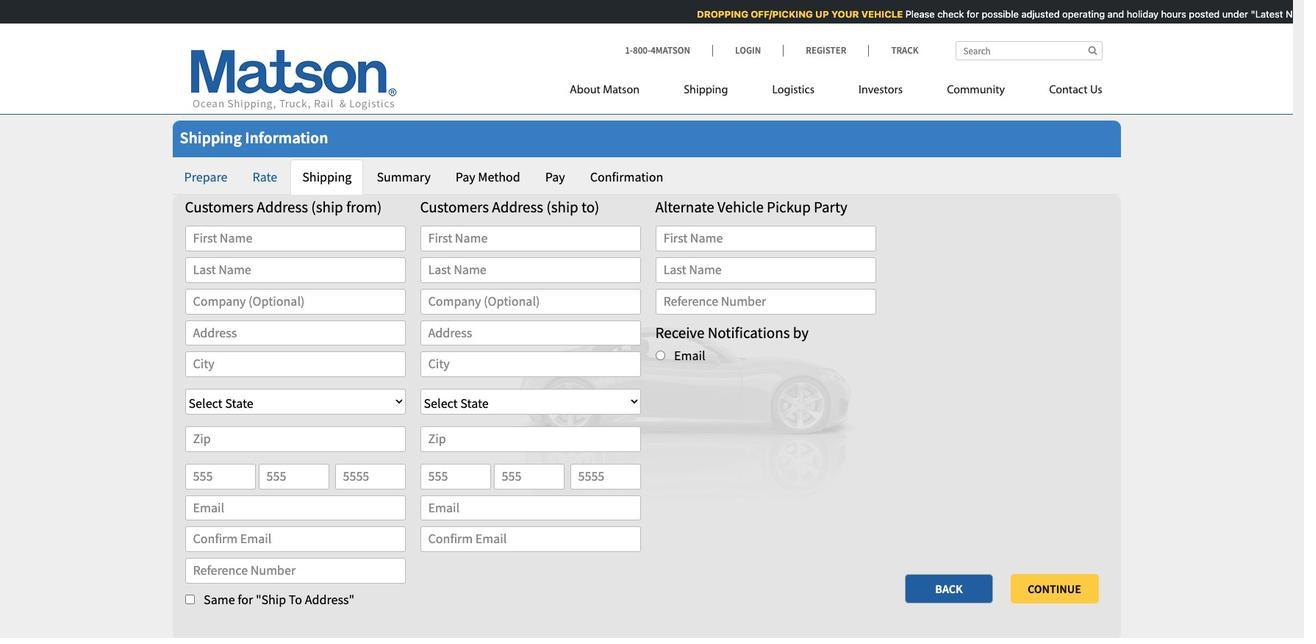 Task type: locate. For each thing, give the bounding box(es) containing it.
2 company (optional) text field from the left
[[420, 289, 641, 315]]

5555 text field
[[335, 464, 406, 490]]

First Name text field
[[185, 226, 406, 252], [656, 226, 876, 252]]

shipping inside top menu navigation
[[684, 85, 728, 96]]

address text field up city text box
[[185, 320, 406, 346]]

pay left method
[[456, 168, 476, 185]]

shipping information
[[180, 127, 328, 148]]

1 horizontal spatial shipping link
[[662, 77, 750, 107]]

Last Name text field
[[185, 257, 406, 283], [420, 257, 641, 283]]

Last Name text field
[[656, 257, 876, 283]]

about matson
[[570, 85, 640, 96]]

1 horizontal spatial email text field
[[420, 495, 641, 521]]

(ship for to)
[[547, 197, 579, 217]]

email text field for to)
[[420, 495, 641, 521]]

1 vertical spatial for
[[238, 591, 253, 608]]

customers address (ship to)
[[420, 197, 600, 217]]

2 address from the left
[[492, 197, 544, 217]]

2 vertical spatial shipping
[[302, 168, 352, 185]]

0 vertical spatial shipping
[[684, 85, 728, 96]]

address for to)
[[492, 197, 544, 217]]

1 horizontal spatial (ship
[[547, 197, 579, 217]]

2 pay from the left
[[546, 168, 565, 185]]

0 horizontal spatial address
[[257, 197, 308, 217]]

Company (Optional) text field
[[185, 289, 406, 315], [420, 289, 641, 315]]

company (optional) text field for to)
[[420, 289, 641, 315]]

2 horizontal spatial shipping
[[684, 85, 728, 96]]

0 horizontal spatial (ship
[[311, 197, 343, 217]]

customers
[[185, 197, 254, 217], [420, 197, 489, 217]]

2 address text field from the left
[[420, 320, 641, 346]]

1 pay from the left
[[456, 168, 476, 185]]

Reference Number text field
[[656, 289, 876, 315], [185, 558, 406, 584]]

for right check
[[966, 8, 978, 20]]

address up first name text box
[[492, 197, 544, 217]]

City text field
[[185, 352, 406, 377]]

shipping for shipping information
[[180, 127, 242, 148]]

Confirm Email text field
[[185, 527, 406, 553]]

email text field for from)
[[185, 495, 406, 521]]

address text field up city text field
[[420, 320, 641, 346]]

to)
[[582, 197, 600, 217]]

1 horizontal spatial pay
[[546, 168, 565, 185]]

first name text field up last name text box
[[656, 226, 876, 252]]

1 horizontal spatial last name text field
[[420, 257, 641, 283]]

800-
[[633, 44, 651, 57]]

1 horizontal spatial address
[[492, 197, 544, 217]]

2 first name text field from the left
[[656, 226, 876, 252]]

for left the "ship
[[238, 591, 253, 608]]

0 horizontal spatial customers
[[185, 197, 254, 217]]

confirmation
[[590, 168, 664, 185]]

company (optional) text field up city text box
[[185, 289, 406, 315]]

address for from)
[[257, 197, 308, 217]]

address text field for from)
[[185, 320, 406, 346]]

(ship left to) at the top left of page
[[547, 197, 579, 217]]

pay up customers address (ship to)
[[546, 168, 565, 185]]

1 vertical spatial shipping link
[[291, 160, 364, 195]]

(ship left from)
[[311, 197, 343, 217]]

1 customers from the left
[[185, 197, 254, 217]]

notifications
[[708, 323, 790, 342]]

email text field up confirm email text box
[[185, 495, 406, 521]]

pay for pay
[[546, 168, 565, 185]]

0 horizontal spatial email text field
[[185, 495, 406, 521]]

adjusted
[[1021, 8, 1059, 20]]

1 (ship from the left
[[311, 197, 343, 217]]

company (optional) text field up city text field
[[420, 289, 641, 315]]

last name text field down 'customers address (ship from)'
[[185, 257, 406, 283]]

customers down pay         method link
[[420, 197, 489, 217]]

customers address (ship from)
[[185, 197, 382, 217]]

Zip text field
[[420, 427, 641, 452]]

track link
[[869, 44, 919, 57]]

summary link
[[365, 160, 443, 195]]

shipping down 4matson
[[684, 85, 728, 96]]

1 vertical spatial shipping
[[180, 127, 242, 148]]

email
[[674, 347, 706, 364]]

2 email text field from the left
[[420, 495, 641, 521]]

for
[[966, 8, 978, 20], [238, 591, 253, 608]]

Email radio
[[656, 351, 665, 361]]

0 horizontal spatial 555 text field
[[185, 464, 256, 490]]

method
[[478, 168, 521, 185]]

1 horizontal spatial first name text field
[[656, 226, 876, 252]]

address
[[257, 197, 308, 217], [492, 197, 544, 217]]

Search search field
[[956, 41, 1103, 60]]

(ship for from)
[[311, 197, 343, 217]]

1 horizontal spatial 555 text field
[[259, 464, 329, 490]]

login link
[[713, 44, 783, 57]]

555 text field for customers address (ship from)
[[259, 464, 329, 490]]

0 horizontal spatial last name text field
[[185, 257, 406, 283]]

vehicle
[[860, 8, 902, 20]]

1-800-4matson link
[[625, 44, 713, 57]]

2 horizontal spatial 555 text field
[[494, 464, 564, 490]]

investors
[[859, 85, 903, 96]]

dropping
[[696, 8, 747, 20]]

2 (ship from the left
[[547, 197, 579, 217]]

customers down "prepare" link
[[185, 197, 254, 217]]

1 last name text field from the left
[[185, 257, 406, 283]]

"ship
[[256, 591, 286, 608]]

information
[[245, 127, 328, 148]]

0 horizontal spatial shipping
[[180, 127, 242, 148]]

shipping up from)
[[302, 168, 352, 185]]

customers for customers address (ship to)
[[420, 197, 489, 217]]

address down rate link
[[257, 197, 308, 217]]

rate
[[253, 168, 277, 185]]

1-800-4matson
[[625, 44, 691, 57]]

0 vertical spatial reference number text field
[[656, 289, 876, 315]]

1 horizontal spatial reference number text field
[[656, 289, 876, 315]]

0 horizontal spatial first name text field
[[185, 226, 406, 252]]

0 horizontal spatial address text field
[[185, 320, 406, 346]]

pay         method link
[[444, 160, 532, 195]]

rate link
[[241, 160, 289, 195]]

1 horizontal spatial for
[[966, 8, 978, 20]]

receive
[[656, 323, 705, 342]]

back
[[936, 582, 963, 596]]

first name text field down 'customers address (ship from)'
[[185, 226, 406, 252]]

1 address text field from the left
[[185, 320, 406, 346]]

1 horizontal spatial shipping
[[302, 168, 352, 185]]

1 address from the left
[[257, 197, 308, 217]]

1 email text field from the left
[[185, 495, 406, 521]]

2 555 text field from the left
[[259, 464, 329, 490]]

1 company (optional) text field from the left
[[185, 289, 406, 315]]

None search field
[[956, 41, 1103, 60]]

and
[[1107, 8, 1123, 20]]

5555 text field
[[570, 464, 641, 490]]

reference number text field up to
[[185, 558, 406, 584]]

(ship
[[311, 197, 343, 217], [547, 197, 579, 217]]

pay
[[456, 168, 476, 185], [546, 168, 565, 185]]

3 555 text field from the left
[[494, 464, 564, 490]]

0 vertical spatial for
[[966, 8, 978, 20]]

555 text field
[[185, 464, 256, 490], [259, 464, 329, 490], [494, 464, 564, 490]]

None checkbox
[[185, 595, 195, 605]]

reference number text field down last name text box
[[656, 289, 876, 315]]

community link
[[925, 77, 1028, 107]]

party
[[814, 197, 848, 217]]

email text field up confirm email text field on the bottom of page
[[420, 495, 641, 521]]

shipping
[[684, 85, 728, 96], [180, 127, 242, 148], [302, 168, 352, 185]]

2 last name text field from the left
[[420, 257, 641, 283]]

1-
[[625, 44, 633, 57]]

0 vertical spatial shipping link
[[662, 77, 750, 107]]

shipping link up from)
[[291, 160, 364, 195]]

address text field for to)
[[420, 320, 641, 346]]

alternate
[[656, 197, 715, 217]]

None submit
[[1011, 574, 1099, 604]]

1 horizontal spatial address text field
[[420, 320, 641, 346]]

shipping link
[[662, 77, 750, 107], [291, 160, 364, 195]]

1 horizontal spatial company (optional) text field
[[420, 289, 641, 315]]

pay inside "link"
[[546, 168, 565, 185]]

shipping link down 4matson
[[662, 77, 750, 107]]

2 customers from the left
[[420, 197, 489, 217]]

Email text field
[[185, 495, 406, 521], [420, 495, 641, 521]]

1 vertical spatial reference number text field
[[185, 558, 406, 584]]

last name text field down first name text box
[[420, 257, 641, 283]]

0 horizontal spatial reference number text field
[[185, 558, 406, 584]]

0 horizontal spatial company (optional) text field
[[185, 289, 406, 315]]

shipping up prepare
[[180, 127, 242, 148]]

vehicle
[[718, 197, 764, 217]]

0 horizontal spatial pay
[[456, 168, 476, 185]]

login
[[735, 44, 761, 57]]

register link
[[783, 44, 869, 57]]

1 horizontal spatial customers
[[420, 197, 489, 217]]

investors link
[[837, 77, 925, 107]]

Address text field
[[185, 320, 406, 346], [420, 320, 641, 346]]



Task type: describe. For each thing, give the bounding box(es) containing it.
receive notifications by
[[656, 323, 809, 342]]

0 horizontal spatial for
[[238, 591, 253, 608]]

register
[[806, 44, 847, 57]]

about matson link
[[570, 77, 662, 107]]

4matson
[[651, 44, 691, 57]]

operating
[[1062, 8, 1104, 20]]

track
[[892, 44, 919, 57]]

prepare link
[[172, 160, 239, 195]]

logistics link
[[750, 77, 837, 107]]

1 first name text field from the left
[[185, 226, 406, 252]]

last name text field for from)
[[185, 257, 406, 283]]

dropping off/picking up your vehicle please check for possible adjusted operating and holiday hours posted under "latest notif
[[696, 8, 1305, 20]]

to
[[289, 591, 302, 608]]

us
[[1091, 85, 1103, 96]]

1 555 text field from the left
[[185, 464, 256, 490]]

contact us
[[1050, 85, 1103, 96]]

pay for pay         method
[[456, 168, 476, 185]]

shipping for the leftmost shipping link
[[302, 168, 352, 185]]

pay link
[[534, 160, 577, 195]]

alternate vehicle pickup party
[[656, 197, 848, 217]]

possible
[[981, 8, 1018, 20]]

"latest
[[1250, 8, 1282, 20]]

search image
[[1089, 46, 1098, 55]]

confirmation link
[[579, 160, 675, 195]]

about
[[570, 85, 601, 96]]

last name text field for to)
[[420, 257, 641, 283]]

contact us link
[[1028, 77, 1103, 107]]

customers for customers address (ship from)
[[185, 197, 254, 217]]

notif
[[1285, 8, 1305, 20]]

City text field
[[420, 352, 641, 377]]

off/picking
[[750, 8, 812, 20]]

your
[[830, 8, 858, 20]]

Zip text field
[[185, 427, 406, 452]]

logistics
[[773, 85, 815, 96]]

please
[[905, 8, 934, 20]]

matson
[[603, 85, 640, 96]]

hours
[[1160, 8, 1186, 20]]

from)
[[346, 197, 382, 217]]

by
[[793, 323, 809, 342]]

pay         method
[[456, 168, 521, 185]]

top menu navigation
[[570, 77, 1103, 107]]

holiday
[[1126, 8, 1158, 20]]

same
[[204, 591, 235, 608]]

same for "ship to address"
[[204, 591, 355, 608]]

company (optional) text field for from)
[[185, 289, 406, 315]]

under
[[1222, 8, 1248, 20]]

Confirm Email text field
[[420, 527, 641, 553]]

address"
[[305, 591, 355, 608]]

up
[[814, 8, 828, 20]]

555 text field for customers address (ship to)
[[494, 464, 564, 490]]

posted
[[1188, 8, 1219, 20]]

prepare
[[184, 168, 228, 185]]

First Name text field
[[420, 226, 641, 252]]

pickup
[[767, 197, 811, 217]]

blue matson logo with ocean, shipping, truck, rail and logistics written beneath it. image
[[191, 50, 397, 110]]

555 text field
[[420, 464, 491, 490]]

check
[[937, 8, 963, 20]]

contact
[[1050, 85, 1088, 96]]

0 horizontal spatial shipping link
[[291, 160, 364, 195]]

summary
[[377, 168, 431, 185]]

community
[[947, 85, 1005, 96]]

back button
[[905, 574, 994, 604]]



Task type: vqa. For each thing, say whether or not it's contained in the screenshot.
Prepare
yes



